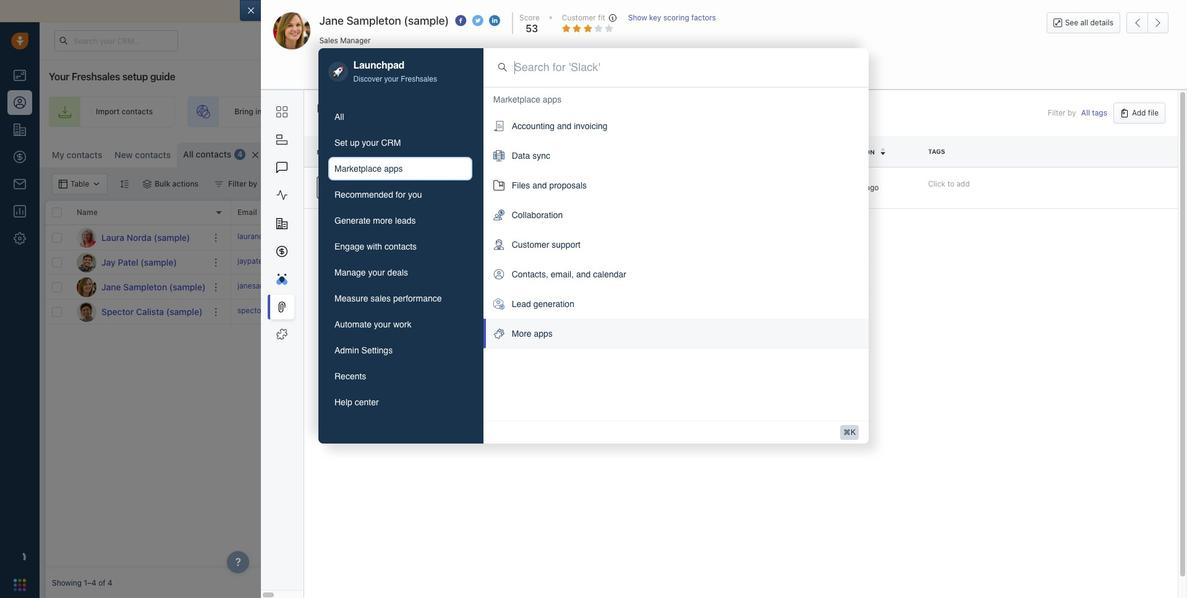 Task type: vqa. For each thing, say whether or not it's contained in the screenshot.
left status
no



Task type: locate. For each thing, give the bounding box(es) containing it.
⌘ for ⌘ k
[[844, 428, 851, 437]]

contacts?
[[424, 182, 459, 191]]

peterson
[[604, 183, 635, 192], [741, 258, 772, 267], [741, 283, 772, 292]]

leads right more
[[395, 216, 416, 226]]

2 vertical spatial peterson
[[741, 283, 772, 292]]

files down data
[[512, 181, 530, 191]]

files inside dialog
[[317, 102, 340, 115]]

add left file
[[1132, 108, 1146, 118]]

freshsales up import contacts link in the top left of the page
[[72, 71, 120, 82]]

sync right way
[[545, 6, 565, 16]]

0 vertical spatial score
[[520, 13, 540, 22]]

marketplace apps heading inside list of options list box
[[493, 93, 562, 106]]

0 horizontal spatial sales
[[371, 294, 391, 304]]

0 horizontal spatial of
[[98, 579, 106, 588]]

jane sampleton (sample) up spector calista (sample)
[[101, 282, 206, 292]]

1 horizontal spatial name
[[317, 148, 336, 156]]

accounting and invoicing
[[512, 121, 608, 131]]

0 horizontal spatial days
[[848, 183, 864, 192]]

bulk actions button
[[135, 174, 207, 195]]

and right email,
[[576, 270, 591, 280]]

your left work
[[374, 320, 391, 330]]

all
[[1082, 108, 1090, 118], [335, 112, 344, 122], [183, 149, 194, 160]]

1 horizontal spatial in
[[898, 36, 904, 44]]

4167348672 link
[[330, 231, 375, 244]]

0 vertical spatial container_wx8msf4aqz5i3rn1 image
[[704, 258, 713, 267]]

cell
[[974, 226, 1181, 250], [974, 250, 1181, 275], [974, 275, 1181, 299], [974, 300, 1181, 324]]

add inside button
[[1132, 108, 1146, 118]]

marketplace apps heading
[[493, 93, 562, 106], [493, 93, 562, 106]]

1 horizontal spatial leads
[[395, 216, 416, 226]]

2 vertical spatial james
[[716, 283, 739, 292]]

import right "key"
[[664, 6, 691, 16]]

and
[[471, 6, 486, 16], [557, 121, 572, 131], [533, 181, 547, 191], [576, 270, 591, 280]]

1 vertical spatial customer
[[512, 240, 549, 250]]

launchpad discover your freshsales
[[353, 60, 437, 84]]

1 vertical spatial jane
[[101, 282, 121, 292]]

all left tags
[[1082, 108, 1090, 118]]

janesampleton@gmail.com
[[237, 281, 331, 291]]

measure
[[335, 294, 368, 304]]

sampleton up manager
[[347, 14, 401, 27]]

work phone
[[330, 208, 374, 217]]

james
[[579, 183, 602, 192], [716, 258, 739, 267], [716, 283, 739, 292]]

1 vertical spatial import
[[96, 107, 120, 117]]

grid containing 37
[[46, 200, 1181, 569]]

1 horizontal spatial 4
[[238, 150, 243, 159]]

press-command-k-to-open-and-close element
[[841, 426, 859, 440]]

and down route leads to your team
[[557, 121, 572, 131]]

generate
[[335, 216, 371, 226]]

up for set up your sales pipeline
[[881, 107, 890, 117]]

⌘ o
[[336, 151, 351, 160]]

0 vertical spatial of
[[567, 6, 575, 16]]

2 row group from the left
[[231, 226, 1181, 325]]

admin settings
[[335, 346, 393, 356]]

1 vertical spatial files
[[512, 181, 530, 191]]

work
[[330, 208, 349, 217]]

container_wx8msf4aqz5i3rn1 image
[[924, 149, 932, 158], [143, 180, 152, 189], [215, 180, 223, 189]]

row group
[[46, 226, 231, 325], [231, 226, 1181, 325]]

1 vertical spatial your
[[49, 71, 69, 82]]

on
[[865, 148, 875, 156]]

leads right the website
[[294, 107, 313, 117]]

all inside button
[[1081, 18, 1089, 27]]

1 vertical spatial filter
[[228, 179, 247, 189]]

0 horizontal spatial import
[[96, 107, 120, 117]]

of right '1–4'
[[98, 579, 106, 588]]

table
[[976, 148, 994, 158]]

1 horizontal spatial container_wx8msf4aqz5i3rn1 image
[[215, 180, 223, 189]]

1 horizontal spatial jane sampleton (sample)
[[319, 14, 449, 27]]

set for set up your sales pipeline
[[867, 107, 879, 117]]

53 button
[[523, 23, 538, 34]]

spectorcalista@gmail.com 3684945781
[[237, 306, 376, 315]]

email inside button
[[339, 67, 357, 77]]

james peterson for 50
[[716, 283, 772, 292]]

your left crm at the top left of page
[[362, 138, 379, 148]]

spector
[[101, 306, 134, 317]]

3 days ago
[[841, 183, 879, 192]]

all right the scoring at the top of page
[[693, 6, 702, 16]]

3 cell from the top
[[974, 275, 1181, 299]]

name inside row
[[77, 208, 98, 217]]

0 vertical spatial ⌘
[[336, 151, 343, 160]]

james peterson inside dialog
[[579, 183, 635, 192]]

0 vertical spatial import
[[664, 6, 691, 16]]

1 horizontal spatial sampleton
[[347, 14, 401, 27]]

2 horizontal spatial add
[[1132, 108, 1146, 118]]

days
[[915, 36, 930, 44], [848, 183, 864, 192]]

1 vertical spatial + click to add
[[609, 283, 657, 292]]

2 vertical spatial sales
[[371, 294, 391, 304]]

add left task at the bottom left of the page
[[430, 307, 444, 316]]

jane sampleton (sample) inside dialog
[[319, 14, 449, 27]]

up
[[881, 107, 890, 117], [350, 138, 360, 148]]

peterson for 18
[[741, 258, 772, 267]]

your right the scoring at the top of page
[[705, 6, 723, 16]]

1 horizontal spatial files
[[512, 181, 530, 191]]

1 + click to add from the top
[[609, 258, 657, 267]]

container_wx8msf4aqz5i3rn1 image inside bulk actions button
[[143, 180, 152, 189]]

0 vertical spatial + click to add
[[609, 258, 657, 267]]

2 cell from the top
[[974, 250, 1181, 275]]

cell for 54
[[974, 300, 1181, 324]]

up for set up your crm
[[350, 138, 360, 148]]

data
[[512, 151, 530, 161]]

click down tags
[[928, 179, 946, 188]]

0 horizontal spatial email
[[237, 208, 257, 217]]

contacts right my
[[67, 150, 102, 160]]

(sample) right calista
[[166, 306, 203, 317]]

0 horizontal spatial your
[[49, 71, 69, 82]]

customer left fit
[[562, 13, 596, 22]]

data sync
[[512, 151, 550, 161]]

up inside button
[[350, 138, 360, 148]]

0 vertical spatial by
[[1068, 108, 1076, 118]]

set up on
[[867, 107, 879, 117]]

(sample) up jane sampleton (sample) link
[[141, 257, 177, 267]]

filter left all tags link
[[1048, 108, 1066, 118]]

work
[[393, 320, 412, 330]]

laura norda (sample)
[[101, 232, 190, 243]]

customer inside dialog
[[562, 13, 596, 22]]

2 horizontal spatial all
[[1082, 108, 1090, 118]]

1 vertical spatial ⌘
[[844, 428, 851, 437]]

freshsales up the all button
[[401, 75, 437, 84]]

1 vertical spatial all
[[1081, 18, 1089, 27]]

0 horizontal spatial jane
[[101, 282, 121, 292]]

score inside grid
[[516, 208, 537, 217]]

0 vertical spatial jane sampleton (sample)
[[319, 14, 449, 27]]

1 horizontal spatial of
[[567, 6, 575, 16]]

0 horizontal spatial in
[[255, 107, 262, 117]]

2 horizontal spatial container_wx8msf4aqz5i3rn1 image
[[924, 149, 932, 158]]

1 vertical spatial days
[[848, 183, 864, 192]]

email down sales manager
[[339, 67, 357, 77]]

james for 50
[[716, 283, 739, 292]]

customer up the '18'
[[512, 240, 549, 250]]

1 cell from the top
[[974, 226, 1181, 250]]

(sample) left facebook circled "icon"
[[404, 14, 449, 27]]

0 horizontal spatial customer
[[512, 240, 549, 250]]

+ click to add up calendar
[[609, 258, 657, 267]]

1 vertical spatial james peterson
[[716, 258, 772, 267]]

0 horizontal spatial leads
[[294, 107, 313, 117]]

1 vertical spatial up
[[350, 138, 360, 148]]

1 vertical spatial 4
[[108, 579, 112, 588]]

sales left data
[[725, 6, 746, 16]]

press space to select this row. row
[[46, 226, 231, 250], [231, 226, 1181, 250], [46, 250, 231, 275], [231, 250, 1181, 275], [46, 275, 231, 300], [231, 275, 1181, 300], [46, 300, 231, 325], [231, 300, 1181, 325]]

customer inside list of options list box
[[512, 240, 549, 250]]

filter for filter by
[[228, 179, 247, 189]]

accounting
[[512, 121, 555, 131]]

0 vertical spatial set
[[867, 107, 879, 117]]

1 horizontal spatial all
[[1081, 18, 1089, 27]]

filter down all contacts 4
[[228, 179, 247, 189]]

0 vertical spatial sales
[[725, 6, 746, 16]]

(sample) right the norda
[[154, 232, 190, 243]]

email,
[[551, 270, 574, 280]]

1 vertical spatial by
[[249, 179, 257, 189]]

+ down performance at the left of the page
[[423, 307, 428, 316]]

conversations.
[[601, 6, 661, 16]]

collaboration
[[512, 210, 563, 220]]

by for filter by all tags
[[1068, 108, 1076, 118]]

0 vertical spatial your
[[849, 36, 864, 44]]

jane sampleton (sample) up manager
[[319, 14, 449, 27]]

3684945781 link
[[330, 305, 376, 319]]

filter by button
[[207, 174, 265, 195]]

email down filter by
[[237, 208, 257, 217]]

by inside button
[[249, 179, 257, 189]]

name
[[317, 148, 336, 156], [77, 208, 98, 217]]

team
[[605, 107, 623, 117]]

0 horizontal spatial up
[[350, 138, 360, 148]]

your freshsales setup guide
[[49, 71, 175, 82]]

tab list
[[328, 105, 472, 415]]

1 horizontal spatial email
[[339, 67, 357, 77]]

4 cell from the top
[[974, 300, 1181, 324]]

all up actions
[[183, 149, 194, 160]]

days right 3
[[848, 183, 864, 192]]

3684932360 link
[[330, 281, 377, 294]]

ago
[[866, 183, 879, 192]]

0 vertical spatial james
[[579, 183, 602, 192]]

(sample) up spector calista (sample)
[[169, 282, 206, 292]]

1 row group from the left
[[46, 226, 231, 325]]

files and proposals
[[512, 181, 587, 191]]

generation
[[534, 299, 575, 309]]

trial
[[866, 36, 879, 44]]

your left pipeline
[[892, 107, 908, 117]]

all right see
[[1081, 18, 1089, 27]]

your up invoicing
[[587, 107, 603, 117]]

add left deal
[[1041, 107, 1055, 117]]

set inside button
[[335, 138, 348, 148]]

12 more... button
[[271, 147, 330, 164]]

score inside dialog
[[520, 13, 540, 22]]

1 horizontal spatial by
[[1068, 108, 1076, 118]]

sales up automate your work
[[371, 294, 391, 304]]

1 vertical spatial email
[[237, 208, 257, 217]]

+ up manage
[[330, 257, 335, 266]]

press space to select this row. row containing 37
[[231, 226, 1181, 250]]

days right 21
[[915, 36, 930, 44]]

container_wx8msf4aqz5i3rn1 image left filter by
[[215, 180, 223, 189]]

support
[[552, 240, 581, 250]]

filter inside button
[[228, 179, 247, 189]]

1 vertical spatial container_wx8msf4aqz5i3rn1 image
[[704, 283, 713, 292]]

your for your freshsales setup guide
[[49, 71, 69, 82]]

set up your sales pipeline link
[[820, 96, 981, 127]]

contacts inside button
[[385, 242, 417, 252]]

added on
[[841, 148, 875, 156]]

jane right j icon
[[101, 282, 121, 292]]

name left ⌘ o
[[317, 148, 336, 156]]

and left "linkedin circled" "icon"
[[471, 6, 486, 16]]

new contacts
[[115, 150, 171, 160]]

(sample) for press space to select this row. row containing jane sampleton (sample)
[[169, 282, 206, 292]]

tab list containing all
[[328, 105, 472, 415]]

set for set up your crm
[[335, 138, 348, 148]]

marketplace apps
[[493, 95, 562, 105], [493, 95, 562, 105], [335, 164, 403, 174]]

container_wx8msf4aqz5i3rn1 image
[[704, 258, 713, 267], [704, 283, 713, 292]]

1 horizontal spatial add
[[1041, 107, 1055, 117]]

1 horizontal spatial customer
[[562, 13, 596, 22]]

2 container_wx8msf4aqz5i3rn1 image from the top
[[704, 283, 713, 292]]

more apps
[[512, 329, 553, 339]]

patel
[[118, 257, 138, 267]]

2 vertical spatial james peterson
[[716, 283, 772, 292]]

sales left pipeline
[[910, 107, 929, 117]]

import contacts
[[96, 107, 153, 117]]

0 vertical spatial filter
[[1048, 108, 1066, 118]]

deal
[[1057, 107, 1072, 117]]

4
[[238, 150, 243, 159], [108, 579, 112, 588]]

all for all
[[335, 112, 344, 122]]

click
[[928, 179, 946, 188], [337, 257, 354, 266], [615, 258, 633, 267], [615, 283, 633, 292]]

set up your crm
[[335, 138, 401, 148]]

container_wx8msf4aqz5i3rn1 image left customize
[[924, 149, 932, 158]]

files inside list of options list box
[[512, 181, 530, 191]]

0 horizontal spatial sampleton
[[123, 282, 167, 292]]

0 horizontal spatial ⌘
[[336, 151, 343, 160]]

0 horizontal spatial container_wx8msf4aqz5i3rn1 image
[[143, 180, 152, 189]]

contacts for new
[[135, 150, 171, 160]]

score up 53 button at top left
[[520, 13, 540, 22]]

1 horizontal spatial set
[[867, 107, 879, 117]]

files down email button
[[317, 102, 340, 115]]

2 horizontal spatial leads
[[557, 107, 576, 117]]

contacts
[[122, 107, 153, 117], [196, 149, 232, 160], [67, 150, 102, 160], [135, 150, 171, 160], [385, 242, 417, 252]]

sync right data
[[533, 151, 550, 161]]

sampleton down jay patel (sample) link
[[123, 282, 167, 292]]

manage
[[335, 268, 366, 278]]

add inside press space to select this row. row
[[430, 307, 444, 316]]

admin settings button
[[328, 339, 472, 363]]

0 horizontal spatial all
[[693, 6, 702, 16]]

0 horizontal spatial by
[[249, 179, 257, 189]]

+ click to add
[[609, 258, 657, 267], [609, 283, 657, 292]]

leads up 'accounting and invoicing'
[[557, 107, 576, 117]]

grid
[[46, 200, 1181, 569]]

data
[[748, 6, 767, 16]]

email inside grid
[[237, 208, 257, 217]]

your trial ends in 21 days
[[849, 36, 930, 44]]

bring in website leads
[[234, 107, 313, 117]]

+ click to add down calendar
[[609, 283, 657, 292]]

1 horizontal spatial all
[[335, 112, 344, 122]]

your inside launchpad discover your freshsales
[[384, 75, 399, 84]]

2 + click to add from the top
[[609, 283, 657, 292]]

add
[[1041, 107, 1055, 117], [1132, 108, 1146, 118], [430, 307, 444, 316]]

route leads to your team link
[[487, 96, 645, 127]]

all up ⌘ o
[[335, 112, 344, 122]]

peterson for 50
[[741, 283, 772, 292]]

improve
[[381, 6, 414, 16]]

1 horizontal spatial filter
[[1048, 108, 1066, 118]]

add inside dialog
[[957, 179, 970, 188]]

score up 37
[[516, 208, 537, 217]]

4 up filter by
[[238, 150, 243, 159]]

1 vertical spatial sampleton
[[123, 282, 167, 292]]

marketplace apps inside button
[[335, 164, 403, 174]]

bring in website leads link
[[187, 96, 335, 127]]

4 right '1–4'
[[108, 579, 112, 588]]

bring
[[234, 107, 253, 117]]

1 vertical spatial name
[[77, 208, 98, 217]]

customer
[[562, 13, 596, 22], [512, 240, 549, 250]]

added
[[841, 148, 864, 156]]

help center
[[335, 398, 379, 408]]

container_wx8msf4aqz5i3rn1 image inside customize table button
[[924, 149, 932, 158]]

ends
[[881, 36, 896, 44]]

my contacts button
[[46, 143, 108, 168], [52, 150, 102, 160]]

0 vertical spatial customer
[[562, 13, 596, 22]]

janesampleton@gmail.com link
[[237, 281, 331, 294]]

Search for 'Slack' field
[[514, 60, 854, 76]]

0 vertical spatial name
[[317, 148, 336, 156]]

press space to select this row. row containing jane sampleton (sample)
[[46, 275, 231, 300]]

call
[[389, 67, 402, 77]]

1 vertical spatial score
[[516, 208, 537, 217]]

your down 'launchpad'
[[384, 75, 399, 84]]

set up ⌘ o
[[335, 138, 348, 148]]

1 horizontal spatial your
[[849, 36, 864, 44]]

0 horizontal spatial jane sampleton (sample)
[[101, 282, 206, 292]]

container_wx8msf4aqz5i3rn1 image left 'bulk'
[[143, 180, 152, 189]]

call button
[[370, 62, 408, 83]]

contacts right new
[[135, 150, 171, 160]]

1 vertical spatial jane sampleton (sample)
[[101, 282, 206, 292]]

contacts for my
[[67, 150, 102, 160]]

1 horizontal spatial sales
[[725, 6, 746, 16]]

press space to select this row. row containing laura norda (sample)
[[46, 226, 231, 250]]

2-
[[518, 6, 527, 16]]

1 vertical spatial james
[[716, 258, 739, 267]]

1 horizontal spatial ⌘
[[844, 428, 851, 437]]

in right bring at the top left of page
[[255, 107, 262, 117]]

generate more leads button
[[328, 209, 472, 233]]

contacts down the setup
[[122, 107, 153, 117]]

note
[[522, 67, 539, 77]]

1 vertical spatial in
[[255, 107, 262, 117]]

0 vertical spatial days
[[915, 36, 930, 44]]

of left email
[[567, 6, 575, 16]]

name up l icon
[[77, 208, 98, 217]]

0 vertical spatial up
[[881, 107, 890, 117]]

import down your freshsales setup guide
[[96, 107, 120, 117]]

1 container_wx8msf4aqz5i3rn1 image from the top
[[704, 258, 713, 267]]

2 horizontal spatial sales
[[910, 107, 929, 117]]

lead
[[512, 299, 531, 309]]

engage
[[335, 242, 364, 252]]

all inside button
[[335, 112, 344, 122]]

(sample) for press space to select this row. row containing spector calista (sample)
[[166, 306, 203, 317]]

1 vertical spatial set
[[335, 138, 348, 148]]

1 vertical spatial peterson
[[741, 258, 772, 267]]

dialog
[[240, 0, 1187, 599]]

0 vertical spatial 4
[[238, 150, 243, 159]]

contacts down "generate more leads" button
[[385, 242, 417, 252]]

jane up sales
[[319, 14, 344, 27]]

james peterson
[[579, 183, 635, 192], [716, 258, 772, 267], [716, 283, 772, 292]]

apps
[[543, 95, 562, 105], [543, 95, 562, 105], [384, 164, 403, 174], [534, 329, 553, 339]]

contacts for all
[[196, 149, 232, 160]]

close image
[[1169, 8, 1175, 14]]

0 vertical spatial email
[[339, 67, 357, 77]]

4167348672
[[330, 232, 375, 241]]

0 horizontal spatial add
[[430, 307, 444, 316]]

contacts up the filter by button
[[196, 149, 232, 160]]

freshsales inside launchpad discover your freshsales
[[401, 75, 437, 84]]

0 vertical spatial peterson
[[604, 183, 635, 192]]

click up manage
[[337, 257, 354, 266]]

0 horizontal spatial filter
[[228, 179, 247, 189]]

⌘ inside press-command-k-to-open-and-close element
[[844, 428, 851, 437]]

in left 21
[[898, 36, 904, 44]]

1 vertical spatial sync
[[533, 151, 550, 161]]



Task type: describe. For each thing, give the bounding box(es) containing it.
cell for 50
[[974, 275, 1181, 299]]

sales
[[319, 36, 338, 45]]

jaypatelsample@gmail.com + click to add
[[237, 257, 379, 266]]

name inside dialog
[[317, 148, 336, 156]]

press space to select this row. row containing spector calista (sample)
[[46, 300, 231, 325]]

score for score
[[516, 208, 537, 217]]

my contacts
[[52, 150, 102, 160]]

0 vertical spatial in
[[898, 36, 904, 44]]

⌘ for ⌘ o
[[336, 151, 343, 160]]

press space to select this row. row containing jay patel (sample)
[[46, 250, 231, 275]]

setup
[[122, 71, 148, 82]]

see all details
[[1065, 18, 1114, 27]]

set up your sales pipeline
[[867, 107, 959, 117]]

spector calista (sample)
[[101, 306, 203, 317]]

james for 18
[[716, 258, 739, 267]]

score 53
[[520, 13, 540, 34]]

new
[[115, 150, 133, 160]]

laura norda (sample) link
[[101, 232, 190, 244]]

sales manager
[[319, 36, 371, 45]]

calista
[[136, 306, 164, 317]]

sampleton inside press space to select this row. row
[[123, 282, 167, 292]]

customer for customer fit
[[562, 13, 596, 22]]

facebook circled image
[[455, 14, 466, 27]]

task
[[570, 67, 586, 77]]

j image
[[77, 253, 96, 272]]

click inside dialog
[[928, 179, 946, 188]]

+ click to add for 18
[[609, 258, 657, 267]]

click down calendar
[[615, 283, 633, 292]]

container_wx8msf4aqz5i3rn1 image for customize
[[924, 149, 932, 158]]

row group containing 37
[[231, 226, 1181, 325]]

twitter circled image
[[472, 14, 483, 27]]

website
[[264, 107, 292, 117]]

contacts,
[[512, 270, 549, 280]]

measure sales performance button
[[328, 287, 472, 311]]

dialog containing jane sampleton (sample)
[[240, 0, 1187, 599]]

how
[[345, 182, 361, 191]]

(sample) for press space to select this row. row containing jay patel (sample)
[[141, 257, 177, 267]]

files for files and proposals
[[512, 181, 530, 191]]

jane inside dialog
[[319, 14, 344, 27]]

connect
[[279, 6, 314, 16]]

with
[[367, 242, 382, 252]]

james inside dialog
[[579, 183, 602, 192]]

and left proposals
[[533, 181, 547, 191]]

s image
[[77, 302, 96, 322]]

performance
[[393, 294, 442, 304]]

files for files
[[317, 102, 340, 115]]

more...
[[298, 150, 323, 160]]

customer for customer support
[[512, 240, 549, 250]]

attach
[[373, 182, 395, 191]]

lauranordasample@gmail.com
[[237, 232, 343, 241]]

norda
[[127, 232, 152, 243]]

all tags link
[[1082, 108, 1108, 118]]

Search your CRM... text field
[[54, 30, 178, 51]]

37
[[516, 232, 528, 243]]

how to attach files to contacts?
[[345, 182, 459, 191]]

+ click to add for 50
[[609, 283, 657, 292]]

jane sampleton (sample) inside press space to select this row. row
[[101, 282, 206, 292]]

customize table
[[936, 148, 994, 158]]

in inside 'link'
[[255, 107, 262, 117]]

proposals
[[549, 181, 587, 191]]

spector calista (sample) link
[[101, 306, 203, 318]]

admin
[[335, 346, 359, 356]]

cell for 18
[[974, 250, 1181, 275]]

settings
[[362, 346, 393, 356]]

tags
[[1092, 108, 1108, 118]]

showing 1–4 of 4
[[52, 579, 112, 588]]

fit
[[598, 13, 605, 22]]

filter for filter by all tags
[[1048, 108, 1066, 118]]

leads inside 'link'
[[294, 107, 313, 117]]

0 horizontal spatial 4
[[108, 579, 112, 588]]

cell for 37
[[974, 226, 1181, 250]]

filter by all tags
[[1048, 108, 1108, 118]]

jaypatelsample@gmail.com link
[[237, 256, 332, 269]]

21
[[906, 36, 913, 44]]

recents
[[335, 372, 366, 382]]

marketplace apps button
[[328, 157, 472, 181]]

scoring
[[664, 13, 690, 22]]

file
[[1148, 108, 1159, 118]]

list of options list box
[[483, 87, 869, 349]]

1 horizontal spatial import
[[664, 6, 691, 16]]

help
[[335, 398, 352, 408]]

row group containing laura norda (sample)
[[46, 226, 231, 325]]

calendar
[[593, 270, 626, 280]]

marketplace inside button
[[335, 164, 382, 174]]

container_wx8msf4aqz5i3rn1 image for 50
[[704, 283, 713, 292]]

53
[[526, 23, 538, 34]]

all for all contacts 4
[[183, 149, 194, 160]]

1 horizontal spatial days
[[915, 36, 930, 44]]

tags
[[928, 148, 946, 155]]

12
[[288, 150, 296, 160]]

mailbox
[[336, 6, 368, 16]]

manage your deals
[[335, 268, 408, 278]]

your left deals
[[368, 268, 385, 278]]

1 vertical spatial sales
[[910, 107, 929, 117]]

see
[[1065, 18, 1079, 27]]

account
[[887, 208, 917, 217]]

customize
[[936, 148, 974, 158]]

your for your trial ends in 21 days
[[849, 36, 864, 44]]

measure sales performance
[[335, 294, 442, 304]]

container_wx8msf4aqz5i3rn1 image for 18
[[704, 258, 713, 267]]

generate more leads
[[335, 216, 416, 226]]

bulk
[[155, 179, 170, 189]]

freshworks switcher image
[[14, 579, 26, 592]]

54
[[516, 306, 528, 317]]

more
[[512, 329, 532, 339]]

by for filter by
[[249, 179, 257, 189]]

customer support
[[512, 240, 581, 250]]

(sample) for press space to select this row. row containing laura norda (sample)
[[154, 232, 190, 243]]

(sample) inside dialog
[[404, 14, 449, 27]]

l image
[[77, 228, 96, 248]]

jane inside press space to select this row. row
[[101, 282, 121, 292]]

for
[[396, 190, 406, 200]]

call link
[[370, 62, 408, 83]]

jaypatelsample@gmail.com
[[237, 257, 332, 266]]

click up calendar
[[615, 258, 633, 267]]

more
[[373, 216, 393, 226]]

sales inside button
[[371, 294, 391, 304]]

0 vertical spatial sync
[[545, 6, 565, 16]]

container_wx8msf4aqz5i3rn1 image for bulk
[[143, 180, 152, 189]]

k
[[851, 428, 856, 437]]

+ down calendar
[[609, 283, 613, 292]]

key
[[649, 13, 662, 22]]

j image
[[77, 277, 96, 297]]

container_wx8msf4aqz5i3rn1 image inside the filter by button
[[215, 180, 223, 189]]

jane sampleton (sample) link
[[101, 281, 206, 293]]

+ up calendar
[[609, 258, 613, 267]]

contacts, email, and calendar
[[512, 270, 626, 280]]

lead generation
[[512, 299, 575, 309]]

actions
[[172, 179, 199, 189]]

all inside dialog
[[1082, 108, 1090, 118]]

press space to select this row. row containing 50
[[231, 275, 1181, 300]]

show key scoring factors link
[[628, 12, 716, 35]]

marketplace inside list of options list box
[[493, 95, 541, 105]]

3684932360
[[330, 281, 377, 291]]

sync inside list of options list box
[[533, 151, 550, 161]]

press space to select this row. row containing 18
[[231, 250, 1181, 275]]

your left mailbox
[[316, 6, 334, 16]]

1 vertical spatial of
[[98, 579, 106, 588]]

add for add file
[[1132, 108, 1146, 118]]

score for score 53
[[520, 13, 540, 22]]

recommended for you button
[[328, 183, 472, 207]]

jay patel (sample)
[[101, 257, 177, 267]]

james peterson for 18
[[716, 258, 772, 267]]

leads inside button
[[395, 216, 416, 226]]

4 inside all contacts 4
[[238, 150, 243, 159]]

guide
[[150, 71, 175, 82]]

recommended
[[335, 190, 393, 200]]

name row
[[46, 201, 231, 226]]

laura
[[101, 232, 124, 243]]

route
[[534, 107, 555, 117]]

linkedin circled image
[[489, 14, 500, 27]]

how to attach files to contacts? link
[[345, 181, 459, 194]]

marketplace apps inside list of options list box
[[493, 95, 562, 105]]

apps inside marketplace apps button
[[384, 164, 403, 174]]

contacts for import
[[122, 107, 153, 117]]

show
[[628, 13, 647, 22]]

see all details button
[[1047, 12, 1121, 33]]

press space to select this row. row containing 54
[[231, 300, 1181, 325]]

0 horizontal spatial freshsales
[[72, 71, 120, 82]]

add for add deal
[[1041, 107, 1055, 117]]

connect your mailbox link
[[279, 6, 370, 16]]



